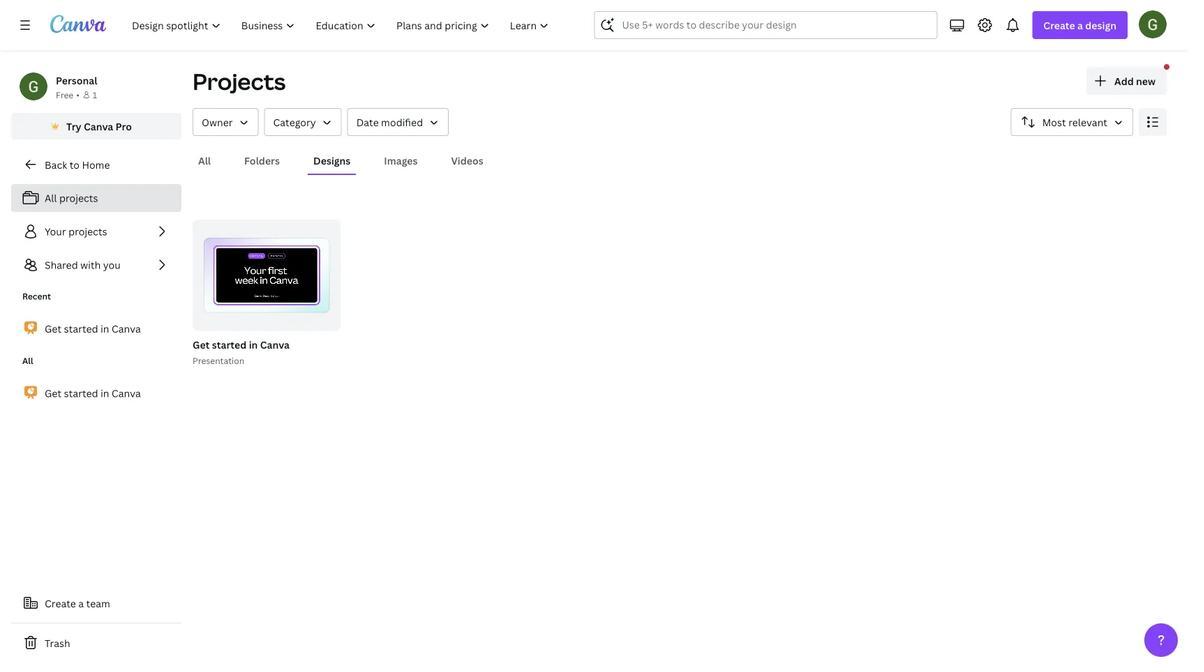 Task type: describe. For each thing, give the bounding box(es) containing it.
Date modified button
[[347, 108, 449, 136]]

projects for all projects
[[59, 192, 98, 205]]

in for 1st get started in canva link from the bottom
[[101, 387, 109, 400]]

canva inside try canva pro button
[[84, 120, 113, 133]]

images button
[[378, 147, 423, 174]]

get started in canva presentation
[[193, 338, 290, 367]]

relevant
[[1069, 115, 1108, 129]]

Category button
[[264, 108, 342, 136]]

a for design
[[1078, 18, 1083, 32]]

create for create a team
[[45, 597, 76, 610]]

pro
[[116, 120, 132, 133]]

Search search field
[[622, 12, 910, 38]]

add
[[1114, 74, 1134, 88]]

projects
[[193, 66, 286, 97]]

owner
[[202, 115, 233, 129]]

list containing all projects
[[11, 184, 181, 279]]

Owner button
[[193, 108, 259, 136]]

to
[[70, 158, 80, 171]]

started inside get started in canva presentation
[[212, 338, 247, 352]]

videos
[[451, 154, 483, 167]]

started for 1st get started in canva link from the bottom
[[64, 387, 98, 400]]

projects for your projects
[[68, 225, 107, 238]]

all for all projects
[[45, 192, 57, 205]]

1
[[93, 89, 97, 100]]

canva inside get started in canva presentation
[[260, 338, 290, 352]]

all projects
[[45, 192, 98, 205]]

most
[[1042, 115, 1066, 129]]

create a design
[[1044, 18, 1117, 32]]

free
[[56, 89, 73, 100]]

2 get started in canva link from the top
[[11, 379, 181, 408]]

date modified
[[356, 115, 423, 129]]

your projects link
[[11, 218, 181, 246]]

most relevant
[[1042, 115, 1108, 129]]

try
[[66, 120, 81, 133]]

all for all button
[[198, 154, 211, 167]]

folders
[[244, 154, 280, 167]]

category
[[273, 115, 316, 129]]

modified
[[381, 115, 423, 129]]

create a team
[[45, 597, 110, 610]]

shared
[[45, 259, 78, 272]]



Task type: locate. For each thing, give the bounding box(es) containing it.
1 vertical spatial a
[[78, 597, 84, 610]]

shared with you link
[[11, 251, 181, 279]]

create
[[1044, 18, 1075, 32], [45, 597, 76, 610]]

in inside get started in canva presentation
[[249, 338, 258, 352]]

started
[[64, 322, 98, 335], [212, 338, 247, 352], [64, 387, 98, 400]]

create inside button
[[45, 597, 76, 610]]

back to home
[[45, 158, 110, 171]]

all projects link
[[11, 184, 181, 212]]

all inside all button
[[198, 154, 211, 167]]

1 horizontal spatial a
[[1078, 18, 1083, 32]]

1 horizontal spatial create
[[1044, 18, 1075, 32]]

1 horizontal spatial all
[[45, 192, 57, 205]]

1 vertical spatial get started in canva link
[[11, 379, 181, 408]]

videos button
[[446, 147, 489, 174]]

gary orlando image
[[1139, 10, 1167, 38]]

Sort by button
[[1011, 108, 1133, 136]]

0 horizontal spatial create
[[45, 597, 76, 610]]

create left team
[[45, 597, 76, 610]]

get started in canva
[[45, 322, 141, 335], [45, 387, 141, 400]]

a inside button
[[78, 597, 84, 610]]

recent
[[22, 291, 51, 302]]

try canva pro button
[[11, 113, 181, 140]]

1 vertical spatial get started in canva
[[45, 387, 141, 400]]

all
[[198, 154, 211, 167], [45, 192, 57, 205], [22, 355, 33, 367]]

None search field
[[594, 11, 937, 39]]

1 vertical spatial create
[[45, 597, 76, 610]]

2 horizontal spatial all
[[198, 154, 211, 167]]

your
[[45, 225, 66, 238]]

designs button
[[308, 147, 356, 174]]

folders button
[[239, 147, 285, 174]]

get started in canva link
[[11, 314, 181, 344], [11, 379, 181, 408]]

all button
[[193, 147, 216, 174]]

2 vertical spatial all
[[22, 355, 33, 367]]

a inside dropdown button
[[1078, 18, 1083, 32]]

create a design button
[[1032, 11, 1128, 39]]

images
[[384, 154, 418, 167]]

1 get started in canva link from the top
[[11, 314, 181, 344]]

2 vertical spatial started
[[64, 387, 98, 400]]

0 vertical spatial projects
[[59, 192, 98, 205]]

1 vertical spatial all
[[45, 192, 57, 205]]

0 vertical spatial a
[[1078, 18, 1083, 32]]

0 vertical spatial get started in canva
[[45, 322, 141, 335]]

0 horizontal spatial a
[[78, 597, 84, 610]]

new
[[1136, 74, 1156, 88]]

0 vertical spatial get
[[45, 322, 62, 335]]

list
[[11, 184, 181, 279]]

trash link
[[11, 629, 181, 657]]

back
[[45, 158, 67, 171]]

home
[[82, 158, 110, 171]]

presentation
[[193, 355, 244, 367]]

back to home link
[[11, 151, 181, 179]]

all inside all projects link
[[45, 192, 57, 205]]

date
[[356, 115, 379, 129]]

0 vertical spatial create
[[1044, 18, 1075, 32]]

get for 2nd get started in canva link from the bottom
[[45, 322, 62, 335]]

shared with you
[[45, 259, 121, 272]]

projects down back to home
[[59, 192, 98, 205]]

all down owner
[[198, 154, 211, 167]]

0 vertical spatial all
[[198, 154, 211, 167]]

get for 1st get started in canva link from the bottom
[[45, 387, 62, 400]]

a
[[1078, 18, 1083, 32], [78, 597, 84, 610]]

a left team
[[78, 597, 84, 610]]

create for create a design
[[1044, 18, 1075, 32]]

create a team button
[[11, 590, 181, 618]]

top level navigation element
[[123, 11, 561, 39]]

try canva pro
[[66, 120, 132, 133]]

in for 2nd get started in canva link from the bottom
[[101, 322, 109, 335]]

2 vertical spatial in
[[101, 387, 109, 400]]

1 vertical spatial get
[[193, 338, 210, 352]]

a left design on the top
[[1078, 18, 1083, 32]]

get inside get started in canva presentation
[[193, 338, 210, 352]]

canva
[[84, 120, 113, 133], [112, 322, 141, 335], [260, 338, 290, 352], [112, 387, 141, 400]]

projects right your
[[68, 225, 107, 238]]

get started in canva button
[[193, 337, 290, 354]]

free •
[[56, 89, 79, 100]]

2 get started in canva from the top
[[45, 387, 141, 400]]

2 vertical spatial get
[[45, 387, 62, 400]]

0 horizontal spatial all
[[22, 355, 33, 367]]

all up your
[[45, 192, 57, 205]]

0 vertical spatial in
[[101, 322, 109, 335]]

get started in canva for 1st get started in canva link from the bottom
[[45, 387, 141, 400]]

all down "recent"
[[22, 355, 33, 367]]

a for team
[[78, 597, 84, 610]]

in
[[101, 322, 109, 335], [249, 338, 258, 352], [101, 387, 109, 400]]

1 vertical spatial in
[[249, 338, 258, 352]]

1 vertical spatial projects
[[68, 225, 107, 238]]

started for 2nd get started in canva link from the bottom
[[64, 322, 98, 335]]

projects
[[59, 192, 98, 205], [68, 225, 107, 238]]

0 vertical spatial get started in canva link
[[11, 314, 181, 344]]

0 vertical spatial started
[[64, 322, 98, 335]]

create left design on the top
[[1044, 18, 1075, 32]]

you
[[103, 259, 121, 272]]

add new button
[[1087, 67, 1167, 95]]

design
[[1085, 18, 1117, 32]]

get
[[45, 322, 62, 335], [193, 338, 210, 352], [45, 387, 62, 400]]

your projects
[[45, 225, 107, 238]]

create inside dropdown button
[[1044, 18, 1075, 32]]

get started in canva for 2nd get started in canva link from the bottom
[[45, 322, 141, 335]]

designs
[[313, 154, 351, 167]]

with
[[80, 259, 101, 272]]

team
[[86, 597, 110, 610]]

•
[[76, 89, 79, 100]]

add new
[[1114, 74, 1156, 88]]

1 vertical spatial started
[[212, 338, 247, 352]]

trash
[[45, 637, 70, 650]]

personal
[[56, 74, 97, 87]]

1 get started in canva from the top
[[45, 322, 141, 335]]



Task type: vqa. For each thing, say whether or not it's contained in the screenshot.
Greg Robinson image
no



